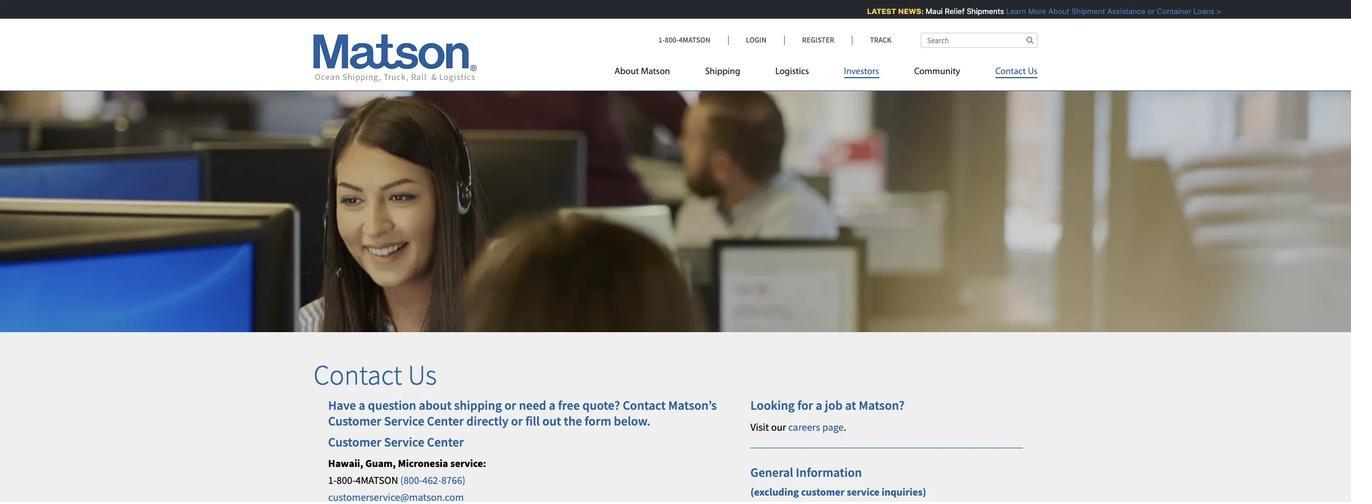 Task type: describe. For each thing, give the bounding box(es) containing it.
need
[[519, 397, 546, 414]]

have
[[328, 397, 356, 414]]

general
[[751, 464, 793, 480]]

1 horizontal spatial 800-
[[665, 35, 679, 45]]

free
[[558, 397, 580, 414]]

or left fill
[[511, 413, 523, 429]]

service
[[847, 485, 880, 499]]

(800-
[[400, 474, 422, 487]]

us inside top menu navigation
[[1028, 67, 1038, 76]]

below.
[[614, 413, 650, 429]]

information
[[796, 464, 862, 480]]

investors
[[844, 67, 879, 76]]

track link
[[852, 35, 892, 45]]

news:
[[893, 6, 919, 16]]

(800-462-8766) link
[[400, 474, 465, 487]]

about matson link
[[615, 61, 688, 85]]

careers
[[788, 420, 820, 434]]

inquiries)
[[882, 485, 926, 499]]

800- inside hawaii, guam, micronesia service: 1-800-4matson (800-462-8766)
[[337, 474, 356, 487]]

logistics link
[[758, 61, 827, 85]]

shipping link
[[688, 61, 758, 85]]

logistics
[[775, 67, 809, 76]]

learn
[[1001, 6, 1021, 16]]

register
[[802, 35, 834, 45]]

or left need
[[504, 397, 516, 414]]

visit
[[751, 420, 769, 434]]

1-800-4matson link
[[658, 35, 728, 45]]

assistance
[[1102, 6, 1141, 16]]

1 service from the top
[[384, 413, 424, 429]]

customer
[[801, 485, 845, 499]]

1-800-4matson
[[658, 35, 710, 45]]

looking
[[751, 397, 795, 414]]

1 vertical spatial contact
[[314, 357, 402, 392]]

track
[[870, 35, 892, 45]]

the
[[564, 413, 582, 429]]

(excluding
[[751, 485, 799, 499]]

1 center from the top
[[427, 413, 464, 429]]

job
[[825, 397, 843, 414]]

general information (excluding customer service inquiries)
[[751, 464, 926, 499]]

or left container
[[1143, 6, 1150, 16]]

8766)
[[441, 474, 465, 487]]

more
[[1023, 6, 1041, 16]]

0 vertical spatial 1-
[[658, 35, 665, 45]]

2 center from the top
[[427, 434, 464, 450]]

contact us link
[[978, 61, 1038, 85]]

directly
[[466, 413, 508, 429]]

1 vertical spatial contact us
[[314, 357, 437, 392]]

service:
[[450, 457, 486, 470]]

login link
[[728, 35, 784, 45]]

3 a from the left
[[816, 397, 822, 414]]

have a question about shipping or need a free quote? contact matson's customer service center directly or fill out the form below. customer service center
[[328, 397, 717, 450]]

form
[[585, 413, 611, 429]]

contact inside top menu navigation
[[995, 67, 1026, 76]]



Task type: vqa. For each thing, say whether or not it's contained in the screenshot.
major
no



Task type: locate. For each thing, give the bounding box(es) containing it.
0 vertical spatial 4matson
[[679, 35, 710, 45]]

.
[[844, 420, 846, 434]]

top menu navigation
[[615, 61, 1038, 85]]

hawaii,
[[328, 457, 363, 470]]

1 vertical spatial about
[[615, 67, 639, 76]]

contact right quote?
[[623, 397, 666, 414]]

0 horizontal spatial a
[[359, 397, 365, 414]]

1 horizontal spatial us
[[1028, 67, 1038, 76]]

0 horizontal spatial us
[[408, 357, 437, 392]]

a
[[359, 397, 365, 414], [549, 397, 556, 414], [816, 397, 822, 414]]

1 vertical spatial 1-
[[328, 474, 337, 487]]

visit our careers page .
[[751, 420, 846, 434]]

relief
[[940, 6, 960, 16]]

0 horizontal spatial 800-
[[337, 474, 356, 487]]

loans
[[1189, 6, 1210, 16]]

0 vertical spatial center
[[427, 413, 464, 429]]

0 vertical spatial about
[[1043, 6, 1065, 16]]

1 horizontal spatial 4matson
[[679, 35, 710, 45]]

contact us
[[995, 67, 1038, 76], [314, 357, 437, 392]]

0 vertical spatial customer
[[328, 413, 381, 429]]

contact inside have a question about shipping or need a free quote? contact matson's customer service center directly or fill out the form below. customer service center
[[623, 397, 666, 414]]

quote?
[[582, 397, 620, 414]]

0 vertical spatial service
[[384, 413, 424, 429]]

about right more
[[1043, 6, 1065, 16]]

1 vertical spatial 4matson
[[356, 474, 398, 487]]

2 service from the top
[[384, 434, 424, 450]]

0 horizontal spatial contact
[[314, 357, 402, 392]]

0 vertical spatial contact us
[[995, 67, 1038, 76]]

0 horizontal spatial 4matson
[[356, 474, 398, 487]]

question
[[368, 397, 416, 414]]

1 a from the left
[[359, 397, 365, 414]]

contact up "have"
[[314, 357, 402, 392]]

>
[[1212, 6, 1216, 16]]

center up micronesia
[[427, 434, 464, 450]]

1 horizontal spatial about
[[1043, 6, 1065, 16]]

contact us up question
[[314, 357, 437, 392]]

guam,
[[365, 457, 396, 470]]

Search search field
[[921, 33, 1038, 48]]

1- down hawaii,
[[328, 474, 337, 487]]

hawaii, guam, micronesia service: 1-800-4matson (800-462-8766)
[[328, 457, 486, 487]]

2 a from the left
[[549, 397, 556, 414]]

latest news: maui relief shipments learn more about shipment assistance or container loans >
[[862, 6, 1216, 16]]

contact us down search icon
[[995, 67, 1038, 76]]

4matson inside hawaii, guam, micronesia service: 1-800-4matson (800-462-8766)
[[356, 474, 398, 487]]

1 vertical spatial us
[[408, 357, 437, 392]]

customer
[[328, 413, 381, 429], [328, 434, 381, 450]]

service
[[384, 413, 424, 429], [384, 434, 424, 450]]

center left directly
[[427, 413, 464, 429]]

2 horizontal spatial contact
[[995, 67, 1026, 76]]

or
[[1143, 6, 1150, 16], [504, 397, 516, 414], [511, 413, 523, 429]]

for
[[797, 397, 813, 414]]

1 horizontal spatial contact
[[623, 397, 666, 414]]

1 customer from the top
[[328, 413, 381, 429]]

latest
[[862, 6, 891, 16]]

matson's
[[668, 397, 717, 414]]

1-
[[658, 35, 665, 45], [328, 474, 337, 487]]

community link
[[897, 61, 978, 85]]

shipping
[[705, 67, 740, 76]]

maui
[[921, 6, 938, 16]]

1 horizontal spatial contact us
[[995, 67, 1038, 76]]

800-
[[665, 35, 679, 45], [337, 474, 356, 487]]

0 horizontal spatial contact us
[[314, 357, 437, 392]]

462-
[[422, 474, 441, 487]]

shipments
[[962, 6, 999, 16]]

about inside top menu navigation
[[615, 67, 639, 76]]

at
[[845, 397, 856, 414]]

micronesia
[[398, 457, 448, 470]]

blue matson logo with ocean, shipping, truck, rail and logistics written beneath it. image
[[314, 34, 477, 82]]

community
[[914, 67, 960, 76]]

banner image
[[0, 72, 1351, 332]]

1 vertical spatial customer
[[328, 434, 381, 450]]

about left the matson
[[615, 67, 639, 76]]

about matson
[[615, 67, 670, 76]]

a right "have"
[[359, 397, 365, 414]]

0 vertical spatial contact
[[995, 67, 1026, 76]]

center
[[427, 413, 464, 429], [427, 434, 464, 450]]

None search field
[[921, 33, 1038, 48]]

1- up the matson
[[658, 35, 665, 45]]

contact
[[995, 67, 1026, 76], [314, 357, 402, 392], [623, 397, 666, 414]]

about
[[419, 397, 452, 414]]

register link
[[784, 35, 852, 45]]

800- up the matson
[[665, 35, 679, 45]]

us down search icon
[[1028, 67, 1038, 76]]

0 horizontal spatial about
[[615, 67, 639, 76]]

matson?
[[859, 397, 905, 414]]

1 horizontal spatial a
[[549, 397, 556, 414]]

contact down search search box
[[995, 67, 1026, 76]]

2 customer from the top
[[328, 434, 381, 450]]

a left free at bottom left
[[549, 397, 556, 414]]

1 vertical spatial service
[[384, 434, 424, 450]]

careers page link
[[788, 420, 844, 434]]

learn more about shipment assistance or container loans > link
[[1001, 6, 1216, 16]]

2 horizontal spatial a
[[816, 397, 822, 414]]

search image
[[1026, 36, 1034, 44]]

page
[[822, 420, 844, 434]]

800- down hawaii,
[[337, 474, 356, 487]]

0 horizontal spatial 1-
[[328, 474, 337, 487]]

us up the about
[[408, 357, 437, 392]]

4matson down guam,
[[356, 474, 398, 487]]

our
[[771, 420, 786, 434]]

a right the for
[[816, 397, 822, 414]]

about
[[1043, 6, 1065, 16], [615, 67, 639, 76]]

out
[[542, 413, 561, 429]]

4matson
[[679, 35, 710, 45], [356, 474, 398, 487]]

looking for a job at matson?
[[751, 397, 905, 414]]

2 vertical spatial contact
[[623, 397, 666, 414]]

shipment
[[1067, 6, 1100, 16]]

0 vertical spatial us
[[1028, 67, 1038, 76]]

1- inside hawaii, guam, micronesia service: 1-800-4matson (800-462-8766)
[[328, 474, 337, 487]]

fill
[[525, 413, 540, 429]]

container
[[1152, 6, 1187, 16]]

4matson up shipping
[[679, 35, 710, 45]]

0 vertical spatial 800-
[[665, 35, 679, 45]]

1 vertical spatial 800-
[[337, 474, 356, 487]]

investors link
[[827, 61, 897, 85]]

1 horizontal spatial 1-
[[658, 35, 665, 45]]

us
[[1028, 67, 1038, 76], [408, 357, 437, 392]]

1 vertical spatial center
[[427, 434, 464, 450]]

matson
[[641, 67, 670, 76]]

contact us inside top menu navigation
[[995, 67, 1038, 76]]

login
[[746, 35, 767, 45]]

shipping
[[454, 397, 502, 414]]



